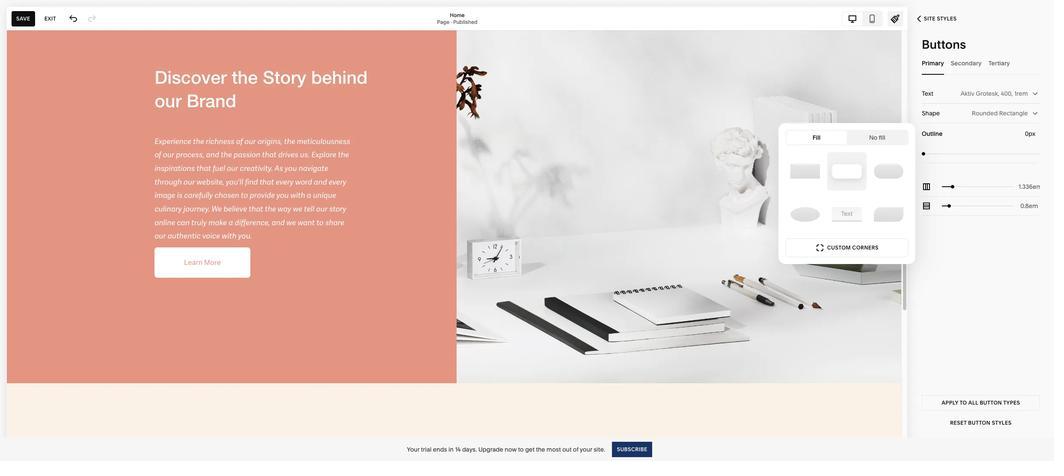 Task type: describe. For each thing, give the bounding box(es) containing it.
styles inside button
[[937, 15, 957, 22]]

reset
[[951, 420, 967, 427]]

14
[[455, 446, 461, 454]]

tab list containing fill
[[787, 131, 908, 145]]

published
[[453, 19, 478, 25]]

to
[[518, 446, 524, 454]]

1rem
[[1015, 90, 1028, 98]]

tertiary
[[989, 59, 1010, 67]]

rounded
[[972, 110, 998, 117]]

aktiv
[[961, 90, 975, 98]]

get
[[525, 446, 535, 454]]

petal image
[[874, 208, 904, 222]]

upgrade
[[479, 446, 503, 454]]

rounded rectangle
[[972, 110, 1028, 117]]

grotesk,
[[976, 90, 1000, 98]]

text
[[922, 90, 934, 98]]

outline element
[[922, 123, 1040, 164]]

the
[[536, 446, 545, 454]]

your
[[407, 446, 420, 454]]

home
[[450, 12, 465, 18]]

secondary button
[[951, 51, 982, 75]]

no fill button
[[847, 131, 908, 145]]

save
[[16, 15, 30, 22]]

styles inside button
[[992, 420, 1012, 427]]

reset button styles button
[[922, 416, 1040, 432]]

fill
[[879, 134, 886, 142]]

fill
[[813, 134, 821, 142]]

shape
[[922, 110, 940, 117]]

[object Object] text field
[[1025, 129, 1038, 139]]

custom corners
[[828, 245, 879, 251]]

buttons
[[922, 37, 967, 52]]

page
[[437, 19, 450, 25]]

of
[[573, 446, 579, 454]]

your
[[580, 446, 593, 454]]

square image
[[791, 164, 820, 179]]

out
[[563, 446, 572, 454]]

now
[[505, 446, 517, 454]]



Task type: locate. For each thing, give the bounding box(es) containing it.
tab list containing primary
[[922, 51, 1040, 75]]

[object Object] range field
[[922, 145, 1040, 163]]

tab list
[[843, 12, 882, 25], [922, 51, 1040, 75], [787, 131, 908, 145]]

corners
[[853, 245, 879, 251]]

pill image
[[874, 164, 904, 179]]

save button
[[12, 11, 35, 26]]

trial
[[421, 446, 432, 454]]

custom
[[828, 245, 851, 251]]

days.
[[462, 446, 477, 454]]

1 horizontal spatial styles
[[992, 420, 1012, 427]]

home page · published
[[437, 12, 478, 25]]

secondary
[[951, 59, 982, 67]]

site styles
[[924, 15, 957, 22]]

rounded rectangle image
[[833, 164, 862, 179]]

0 vertical spatial styles
[[937, 15, 957, 22]]

None text field
[[1019, 182, 1040, 192]]

1 vertical spatial styles
[[992, 420, 1012, 427]]

oval image
[[791, 208, 820, 222]]

no
[[870, 134, 878, 142]]

site
[[924, 15, 936, 22]]

exit
[[44, 15, 56, 22]]

rectangle
[[1000, 110, 1028, 117]]

in
[[449, 446, 454, 454]]

most
[[547, 446, 561, 454]]

your trial ends in 14 days. upgrade now to get the most out of your site.
[[407, 446, 605, 454]]

aktiv grotesk, 400, 1rem
[[961, 90, 1028, 98]]

1 vertical spatial tab list
[[922, 51, 1040, 75]]

0 vertical spatial tab list
[[843, 12, 882, 25]]

styles right the site
[[937, 15, 957, 22]]

custom corners button
[[786, 239, 909, 258]]

site.
[[594, 446, 605, 454]]

underline image
[[833, 208, 862, 222]]

styles
[[937, 15, 957, 22], [992, 420, 1012, 427]]

exit button
[[40, 11, 61, 26]]

400,
[[1001, 90, 1013, 98]]

None text field
[[1019, 202, 1040, 211]]

primary button
[[922, 51, 944, 75]]

outline
[[922, 130, 943, 138]]

site styles button
[[908, 9, 967, 28]]

fill button
[[787, 131, 847, 145]]

reset button styles
[[951, 420, 1012, 427]]

primary
[[922, 59, 944, 67]]

styles right button
[[992, 420, 1012, 427]]

ends
[[433, 446, 447, 454]]

2 vertical spatial tab list
[[787, 131, 908, 145]]

·
[[451, 19, 452, 25]]

0 horizontal spatial styles
[[937, 15, 957, 22]]

button
[[969, 420, 991, 427]]

None range field
[[942, 178, 1014, 197], [942, 197, 1014, 216], [942, 178, 1014, 197], [942, 197, 1014, 216]]

tertiary button
[[989, 51, 1010, 75]]

no fill
[[870, 134, 886, 142]]



Task type: vqa. For each thing, say whether or not it's contained in the screenshot.
STYLES
yes



